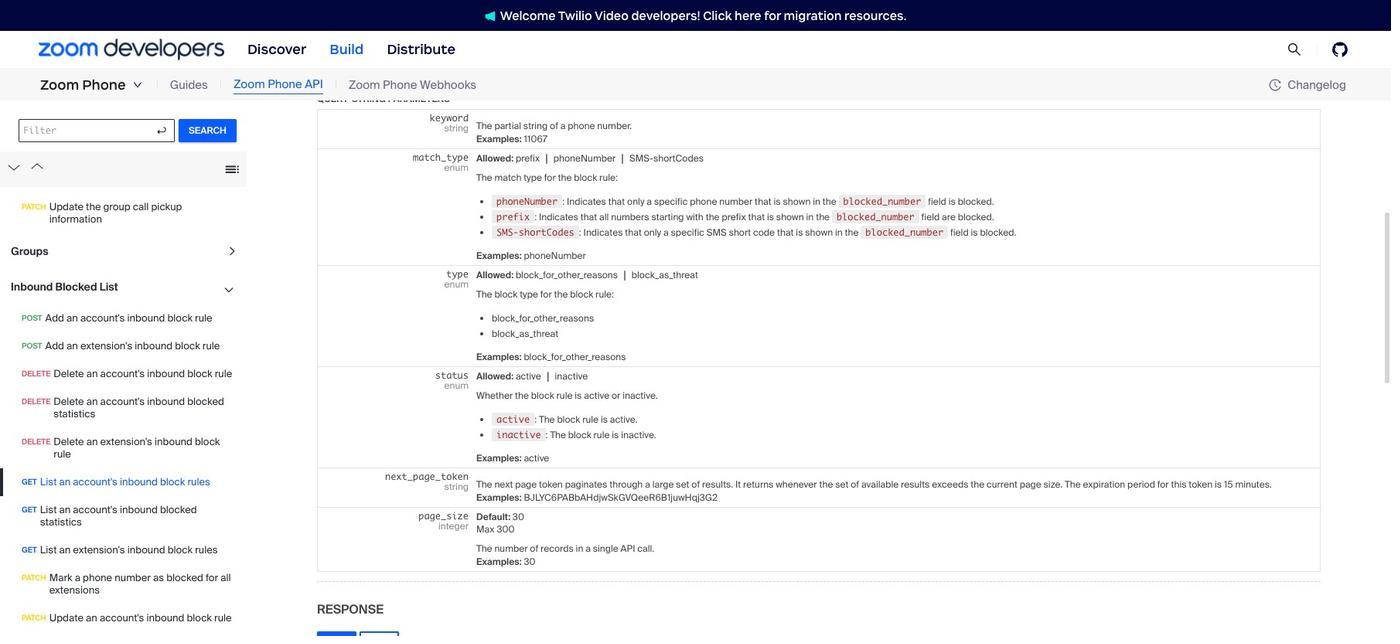 Task type: vqa. For each thing, say whether or not it's contained in the screenshot.
Code: within the Error Code: 2001 Account does not exist.
no



Task type: locate. For each thing, give the bounding box(es) containing it.
1 phone from the left
[[82, 77, 126, 94]]

2 zoom from the left
[[234, 77, 265, 92]]

1 zoom from the left
[[40, 77, 79, 94]]

phone inside 'link'
[[383, 77, 417, 93]]

zoom for zoom phone
[[40, 77, 79, 94]]

zoom phone webhooks link
[[349, 76, 477, 94]]

0 horizontal spatial zoom
[[40, 77, 79, 94]]

phone
[[82, 77, 126, 94], [268, 77, 302, 92], [383, 77, 417, 93]]

1 horizontal spatial zoom
[[234, 77, 265, 92]]

guides
[[170, 77, 208, 93]]

0 horizontal spatial phone
[[82, 77, 126, 94]]

3 zoom from the left
[[349, 77, 380, 93]]

phone for zoom phone api
[[268, 77, 302, 92]]

zoom for zoom phone api
[[234, 77, 265, 92]]

notification image
[[485, 11, 500, 21], [485, 11, 496, 21]]

2 horizontal spatial phone
[[383, 77, 417, 93]]

twilio
[[558, 8, 592, 23]]

request
[[317, 49, 375, 66]]

history image
[[1270, 79, 1288, 91], [1270, 79, 1282, 91]]

github image
[[1333, 42, 1348, 57], [1333, 42, 1348, 57]]

zoom inside 'link'
[[349, 77, 380, 93]]

search image
[[1288, 42, 1302, 57], [1288, 42, 1302, 57]]

api
[[305, 77, 323, 92]]

zoom developer logo image
[[39, 39, 224, 60]]

video
[[595, 8, 629, 23]]

1 horizontal spatial phone
[[268, 77, 302, 92]]

welcome twilio video developers! click here for migration resources. link
[[469, 7, 922, 24]]

2 phone from the left
[[268, 77, 302, 92]]

3 phone from the left
[[383, 77, 417, 93]]

resources.
[[845, 8, 907, 23]]

2 horizontal spatial zoom
[[349, 77, 380, 93]]

zoom
[[40, 77, 79, 94], [234, 77, 265, 92], [349, 77, 380, 93]]



Task type: describe. For each thing, give the bounding box(es) containing it.
down image
[[133, 80, 142, 90]]

guides link
[[170, 76, 208, 94]]

click
[[703, 8, 732, 23]]

zoom phone api
[[234, 77, 323, 92]]

welcome
[[500, 8, 556, 23]]

parameters
[[388, 93, 450, 105]]

zoom phone api link
[[234, 76, 323, 94]]

developers!
[[632, 8, 701, 23]]

migration
[[784, 8, 842, 23]]

welcome twilio video developers! click here for migration resources.
[[500, 8, 907, 23]]

changelog
[[1288, 77, 1347, 92]]

changelog link
[[1270, 77, 1347, 92]]

zoom for zoom phone webhooks
[[349, 77, 380, 93]]

zoom phone
[[40, 77, 126, 94]]

query-string parameters
[[317, 93, 450, 105]]

phone for zoom phone
[[82, 77, 126, 94]]

for
[[764, 8, 781, 23]]

string
[[352, 93, 386, 105]]

response
[[317, 602, 384, 618]]

here
[[735, 8, 762, 23]]

zoom phone webhooks
[[349, 77, 477, 93]]

phone for zoom phone webhooks
[[383, 77, 417, 93]]

webhooks
[[420, 77, 477, 93]]

query-
[[317, 93, 352, 105]]



